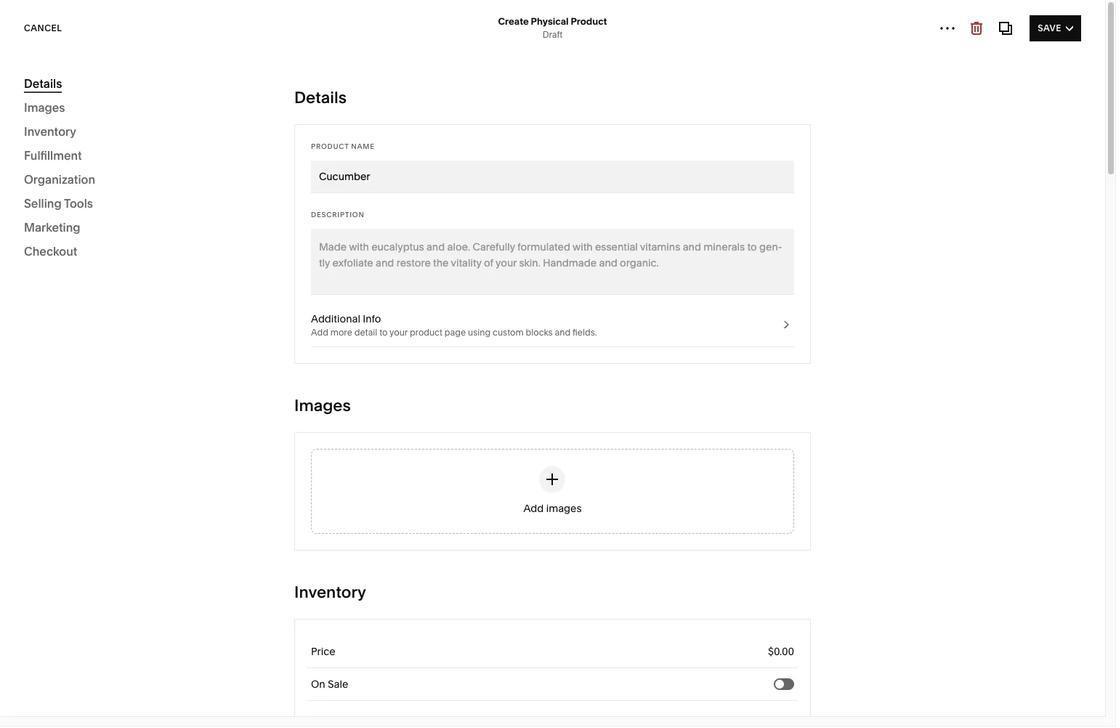Task type: locate. For each thing, give the bounding box(es) containing it.
a down subscription
[[304, 301, 309, 312]]

cancel button
[[24, 15, 62, 41]]

organization
[[24, 172, 95, 187]]

inventory up fulfillment
[[24, 124, 76, 139]]

images up fulfillment
[[24, 100, 65, 115]]

2 horizontal spatial your
[[390, 327, 408, 338]]

selling tools down marketing
[[32, 242, 92, 255]]

store
[[320, 95, 360, 114]]

1 horizontal spatial and
[[555, 327, 571, 338]]

add inside additional info add more detail to your product page using custom blocks and fields.
[[311, 327, 329, 338]]

a right on
[[424, 534, 431, 548]]

selling down marketing
[[32, 242, 65, 255]]

0 vertical spatial product
[[571, 15, 607, 27]]

add
[[270, 173, 287, 184], [270, 237, 287, 248], [311, 327, 329, 338], [524, 502, 544, 515]]

price
[[311, 646, 336, 659]]

tools up invoicing link at the left
[[64, 196, 93, 211]]

payments add a way to get paid.
[[270, 222, 361, 248]]

your
[[282, 95, 317, 114], [339, 173, 357, 184], [390, 327, 408, 338]]

products for products add products to your inventory.
[[270, 158, 313, 171]]

details right the up
[[294, 88, 347, 108]]

tools down invoicing link at the left
[[67, 242, 92, 255]]

use
[[489, 701, 508, 714]]

selling tools link
[[32, 236, 169, 261]]

start
[[318, 365, 337, 375]]

a
[[289, 237, 294, 248], [304, 301, 309, 312], [385, 518, 392, 532], [578, 518, 584, 532], [424, 534, 431, 548], [251, 701, 257, 714]]

products
[[32, 143, 76, 156], [270, 158, 313, 171]]

create left physical
[[498, 15, 529, 27]]

0 horizontal spatial and
[[300, 365, 316, 375]]

product right physical
[[571, 15, 607, 27]]

0 horizontal spatial products
[[32, 143, 76, 156]]

to left get
[[314, 237, 323, 248]]

plan.
[[364, 301, 384, 312], [464, 701, 487, 714]]

0 vertical spatial tools
[[64, 196, 93, 211]]

services,
[[881, 518, 930, 532]]

using
[[468, 327, 491, 338]]

to right products at left top
[[328, 173, 337, 184]]

images down start in the bottom of the page
[[294, 396, 351, 416]]

sale
[[328, 678, 349, 691]]

details down cancel button
[[24, 76, 62, 91]]

create physical product draft
[[498, 15, 607, 40]]

1 horizontal spatial create
[[498, 15, 529, 27]]

and left fields.
[[555, 327, 571, 338]]

create inside create physical product draft
[[498, 15, 529, 27]]

1 vertical spatial your
[[339, 173, 357, 184]]

more
[[226, 443, 267, 463]]

on
[[311, 678, 325, 691]]

to right the detail
[[380, 327, 388, 338]]

add down additional
[[311, 327, 329, 338]]

products up products at left top
[[270, 158, 313, 171]]

subscription
[[270, 286, 331, 299]]

selling down website
[[24, 116, 62, 131]]

selling tools up invoicing
[[24, 196, 93, 211]]

your left inventory.
[[339, 173, 357, 184]]

and
[[555, 327, 571, 338], [300, 365, 316, 375]]

sell
[[773, 518, 793, 532]]

lessons
[[486, 518, 528, 532]]

or down scheduled
[[853, 534, 864, 548]]

1 or from the left
[[345, 534, 357, 548]]

a inside "subscription choose a subscription plan."
[[304, 301, 309, 312]]

On Sale checkbox
[[776, 680, 784, 689]]

0 horizontal spatial create
[[345, 518, 382, 532]]

your right the up
[[282, 95, 317, 114]]

1 horizontal spatial images
[[294, 396, 351, 416]]

checkout.
[[615, 701, 662, 714]]

0 vertical spatial and
[[555, 327, 571, 338]]

add images
[[524, 502, 582, 515]]

selling
[[24, 116, 62, 131], [24, 196, 62, 211], [32, 242, 65, 255]]

0 vertical spatial plan.
[[364, 301, 384, 312]]

products for products
[[32, 143, 76, 156]]

plan. left use
[[464, 701, 487, 714]]

and right live
[[300, 365, 316, 375]]

1 horizontal spatial inventory
[[294, 583, 366, 603]]

0 horizontal spatial inventory
[[24, 124, 76, 139]]

website
[[423, 701, 461, 714]]

up
[[259, 95, 279, 114]]

create inside create a guided series of lessons to teach a skill or educate on a topic
[[345, 518, 382, 532]]

0 vertical spatial create
[[498, 15, 529, 27]]

selling tools
[[24, 196, 93, 211], [32, 242, 92, 255]]

create up educate
[[345, 518, 382, 532]]

add inside products add products to your inventory.
[[270, 173, 287, 184]]

1 vertical spatial products
[[270, 158, 313, 171]]

1 horizontal spatial product
[[571, 15, 607, 27]]

1 horizontal spatial plan.
[[464, 701, 487, 714]]

0 horizontal spatial plan.
[[364, 301, 384, 312]]

0 vertical spatial products
[[32, 143, 76, 156]]

0 horizontal spatial images
[[24, 100, 65, 115]]

create
[[498, 15, 529, 27], [345, 518, 382, 532]]

1 horizontal spatial or
[[853, 534, 864, 548]]

live
[[284, 365, 298, 375]]

subscription
[[311, 301, 362, 312]]

product inside create physical product draft
[[571, 15, 607, 27]]

get
[[325, 237, 338, 248]]

ways
[[270, 443, 309, 463]]

0 vertical spatial your
[[282, 95, 317, 114]]

add down payments
[[270, 237, 287, 248]]

2 or from the left
[[853, 534, 864, 548]]

0 horizontal spatial or
[[345, 534, 357, 548]]

products inside products add products to your inventory.
[[270, 158, 313, 171]]

your inside products add products to your inventory.
[[339, 173, 357, 184]]

teach
[[544, 518, 575, 532]]

or left educate
[[345, 534, 357, 548]]

2 vertical spatial selling
[[32, 242, 65, 255]]

orders
[[32, 168, 66, 181]]

subscription choose a subscription plan.
[[270, 286, 384, 312]]

add inside 'payments add a way to get paid.'
[[270, 237, 287, 248]]

1 horizontal spatial products
[[270, 158, 313, 171]]

any
[[382, 701, 399, 714]]

add left images
[[524, 502, 544, 515]]

go
[[270, 365, 282, 375]]

product up products add products to your inventory.
[[311, 142, 349, 150]]

classes
[[867, 534, 908, 548]]

blocks
[[526, 327, 553, 338]]

1 vertical spatial product
[[311, 142, 349, 150]]

skill
[[587, 518, 608, 532]]

inventory
[[24, 124, 76, 139], [294, 583, 366, 603]]

details
[[24, 76, 62, 91], [294, 88, 347, 108]]

1 horizontal spatial your
[[339, 173, 357, 184]]

add left products at left top
[[270, 173, 287, 184]]

tools
[[64, 196, 93, 211], [67, 242, 92, 255]]

plan. up info
[[364, 301, 384, 312]]

code
[[510, 701, 535, 714]]

set up your store
[[230, 95, 360, 114]]

description
[[311, 211, 365, 219]]

selling up invoicing
[[24, 196, 62, 211]]

images
[[546, 502, 582, 515]]

website
[[24, 90, 69, 105]]

choose
[[270, 301, 302, 312]]

or
[[345, 534, 357, 548], [853, 534, 864, 548]]

invoicing
[[32, 217, 76, 230]]

to down 'add images'
[[530, 518, 541, 532]]

images
[[24, 100, 65, 115], [294, 396, 351, 416]]

set
[[230, 95, 255, 114]]

selling.
[[339, 365, 368, 375]]

to inside create a guided series of lessons to teach a skill or educate on a topic
[[530, 518, 541, 532]]

1 vertical spatial create
[[345, 518, 382, 532]]

additional info add more detail to your product page using custom blocks and fields.
[[311, 313, 597, 338]]

a up educate
[[385, 518, 392, 532]]

inventory up price
[[294, 583, 366, 603]]

additional
[[311, 313, 361, 326]]

12/8/2023.
[[703, 701, 753, 714]]

2 vertical spatial your
[[390, 327, 408, 338]]

products up orders
[[32, 143, 76, 156]]

your left product
[[390, 327, 408, 338]]

guided
[[395, 518, 434, 532]]

products link
[[32, 137, 169, 162]]

payments
[[270, 222, 318, 235]]

for a limited time, take 20% off any new website plan. use code w12ctake20 at checkout. expires 12/8/2023. offer terms.
[[233, 701, 812, 714]]

1 vertical spatial and
[[300, 365, 316, 375]]

a left the way
[[289, 237, 294, 248]]



Task type: describe. For each thing, give the bounding box(es) containing it.
to inside 'payments add a way to get paid.'
[[314, 237, 323, 248]]

Eucalyptus Face Scrub field
[[319, 169, 787, 185]]

physical
[[531, 15, 569, 27]]

and inside additional info add more detail to your product page using custom blocks and fields.
[[555, 327, 571, 338]]

1 vertical spatial tools
[[67, 242, 92, 255]]

selling link
[[24, 116, 161, 133]]

fulfillment
[[24, 148, 82, 163]]

offer terms. link
[[756, 701, 812, 715]]

acuity
[[773, 497, 808, 512]]

create for create a guided series of lessons to teach a skill or educate on a topic
[[345, 518, 382, 532]]

publish
[[270, 350, 305, 363]]

discounts
[[32, 193, 80, 206]]

sell
[[332, 443, 359, 463]]

1 vertical spatial plan.
[[464, 701, 487, 714]]

series
[[436, 518, 469, 532]]

1 vertical spatial selling
[[24, 196, 62, 211]]

product name
[[311, 142, 375, 150]]

checkout
[[24, 244, 77, 259]]

0 horizontal spatial your
[[282, 95, 317, 114]]

site
[[1055, 31, 1075, 42]]

publish go live and start selling.
[[270, 350, 368, 375]]

on sale
[[311, 678, 349, 691]]

product
[[410, 327, 443, 338]]

time,
[[295, 701, 319, 714]]

plan. inside "subscription choose a subscription plan."
[[364, 301, 384, 312]]

custom
[[493, 327, 524, 338]]

fields.
[[573, 327, 597, 338]]

invoicing link
[[32, 212, 169, 236]]

a right for
[[251, 701, 257, 714]]

1 vertical spatial selling tools
[[32, 242, 92, 255]]

expires
[[665, 701, 700, 714]]

draft
[[543, 29, 563, 40]]

website link
[[24, 89, 161, 107]]

edit site
[[1032, 31, 1075, 42]]

0 horizontal spatial details
[[24, 76, 62, 91]]

products add products to your inventory.
[[270, 158, 399, 184]]

0 vertical spatial images
[[24, 100, 65, 115]]

0 vertical spatial selling tools
[[24, 196, 93, 211]]

save button
[[1030, 15, 1082, 41]]

on
[[407, 534, 422, 548]]

more ways to sell
[[226, 443, 359, 463]]

save
[[1038, 22, 1062, 33]]

take
[[321, 701, 342, 714]]

of
[[472, 518, 483, 532]]

w12ctake20
[[537, 701, 602, 714]]

scheduling
[[811, 497, 874, 512]]

new
[[401, 701, 421, 714]]

orders link
[[32, 162, 169, 187]]

way
[[296, 237, 312, 248]]

or inside create a guided series of lessons to teach a skill or educate on a topic
[[345, 534, 357, 548]]

edit
[[1032, 31, 1052, 42]]

create a guided series of lessons to teach a skill or educate on a topic
[[345, 518, 608, 548]]

for
[[233, 701, 249, 714]]

scheduled
[[820, 518, 879, 532]]

0 vertical spatial inventory
[[24, 124, 76, 139]]

products
[[289, 173, 326, 184]]

1 horizontal spatial details
[[294, 88, 347, 108]]

discounts link
[[32, 187, 169, 212]]

a inside 'payments add a way to get paid.'
[[289, 237, 294, 248]]

page
[[445, 327, 466, 338]]

and inside publish go live and start selling.
[[300, 365, 316, 375]]

at
[[604, 701, 613, 714]]

acuity scheduling sell live, scheduled services, coaching appointments or classes
[[773, 497, 984, 548]]

0 vertical spatial selling
[[24, 116, 62, 131]]

cancel
[[24, 22, 62, 33]]

paid.
[[340, 237, 361, 248]]

edit site button
[[1024, 24, 1083, 50]]

a left skill
[[578, 518, 584, 532]]

off
[[367, 701, 379, 714]]

terms.
[[782, 701, 812, 714]]

coaching
[[933, 518, 984, 532]]

topic
[[434, 534, 462, 548]]

offer
[[756, 701, 779, 714]]

appointments
[[773, 534, 850, 548]]

to left sell
[[313, 443, 329, 463]]

info
[[363, 313, 381, 326]]

detail
[[355, 327, 378, 338]]

0 horizontal spatial product
[[311, 142, 349, 150]]

your inside additional info add more detail to your product page using custom blocks and fields.
[[390, 327, 408, 338]]

1 vertical spatial inventory
[[294, 583, 366, 603]]

educate
[[359, 534, 405, 548]]

to inside additional info add more detail to your product page using custom blocks and fields.
[[380, 327, 388, 338]]

inventory.
[[359, 173, 399, 184]]

to inside products add products to your inventory.
[[328, 173, 337, 184]]

Price text field
[[495, 636, 795, 668]]

20%
[[344, 701, 365, 714]]

more
[[331, 327, 352, 338]]

create for create physical product draft
[[498, 15, 529, 27]]

live,
[[796, 518, 818, 532]]

1 vertical spatial images
[[294, 396, 351, 416]]

or inside acuity scheduling sell live, scheduled services, coaching appointments or classes
[[853, 534, 864, 548]]

name
[[351, 142, 375, 150]]



Task type: vqa. For each thing, say whether or not it's contained in the screenshot.
site
yes



